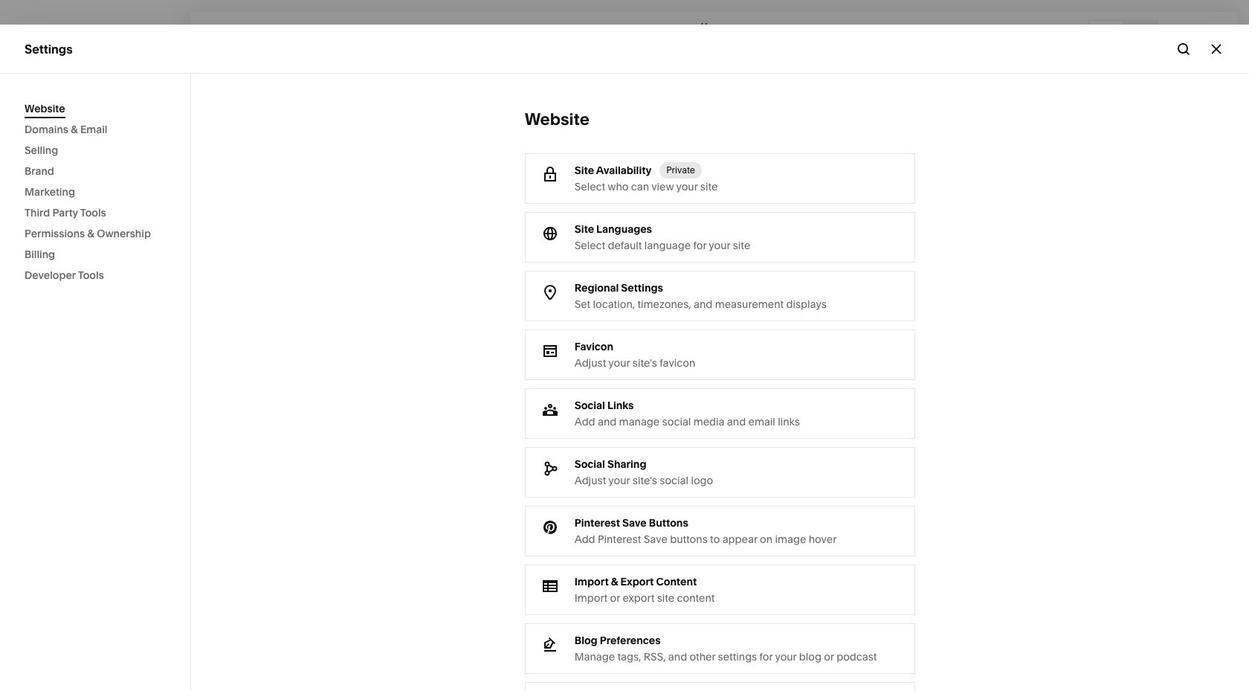 Task type: describe. For each thing, give the bounding box(es) containing it.
people image
[[542, 402, 559, 418]]

desktop image
[[1099, 24, 1115, 41]]

global image
[[542, 225, 559, 242]]

mobile image
[[1133, 24, 1150, 41]]

csv image
[[542, 578, 559, 594]]

social links image
[[542, 461, 559, 477]]

style image
[[1173, 24, 1190, 41]]

cross large image
[[1209, 41, 1225, 57]]

logo pinterest image
[[542, 519, 559, 536]]

search image
[[1176, 41, 1193, 57]]

search image
[[149, 25, 165, 41]]



Task type: vqa. For each thing, say whether or not it's contained in the screenshot.
cross small icon
no



Task type: locate. For each thing, give the bounding box(es) containing it.
lock image
[[542, 167, 559, 183]]

website image
[[542, 343, 559, 359]]

blog image
[[542, 637, 559, 653]]

site preview image
[[1208, 24, 1225, 41]]

tab list
[[1090, 20, 1158, 44]]

location image
[[542, 284, 559, 301]]

logo squarespace image
[[25, 25, 41, 41]]



